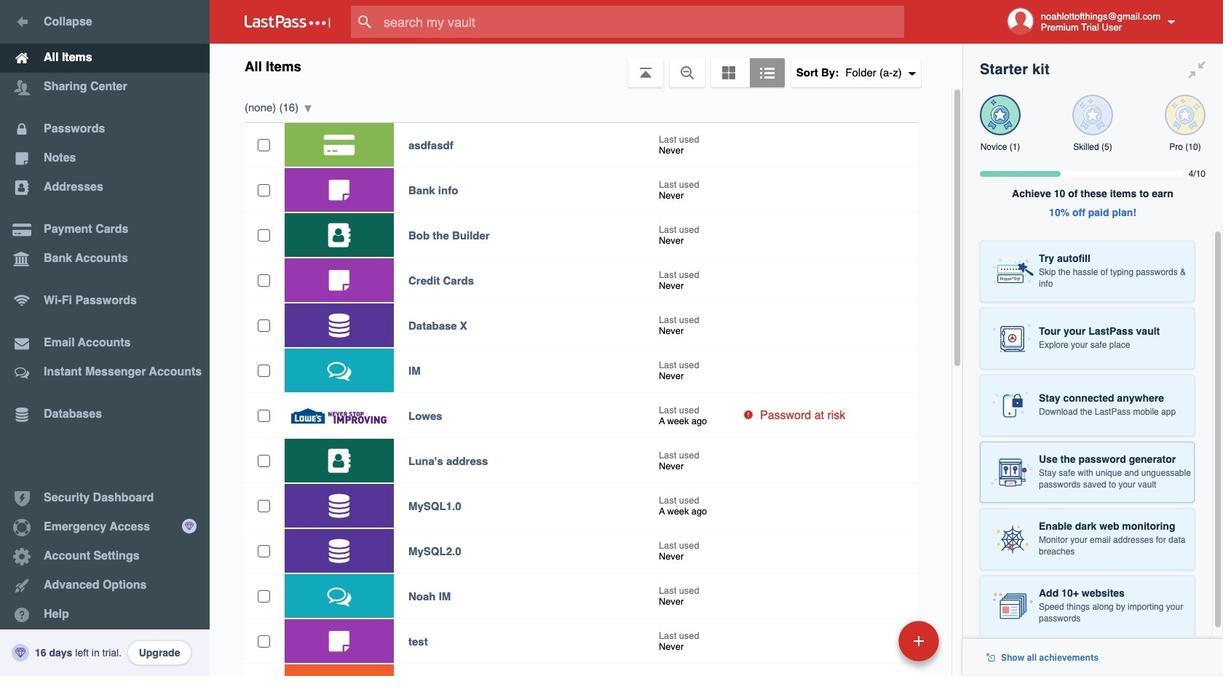 Task type: locate. For each thing, give the bounding box(es) containing it.
search my vault text field
[[351, 6, 933, 38]]

vault options navigation
[[210, 44, 963, 87]]

main navigation navigation
[[0, 0, 210, 677]]

new item element
[[799, 621, 945, 662]]



Task type: vqa. For each thing, say whether or not it's contained in the screenshot.
alert
no



Task type: describe. For each thing, give the bounding box(es) containing it.
new item navigation
[[799, 617, 948, 677]]

Search search field
[[351, 6, 933, 38]]

lastpass image
[[245, 15, 331, 28]]



